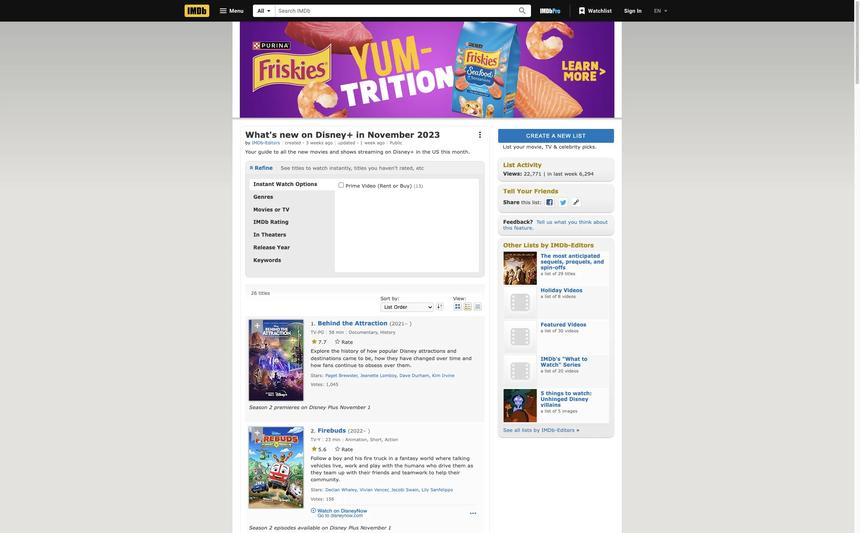 Task type: locate. For each thing, give the bounding box(es) containing it.
or left buy)
[[393, 183, 399, 189]]

1 horizontal spatial by
[[534, 427, 540, 434]]

0 horizontal spatial watch
[[276, 181, 294, 187]]

titles right 26
[[259, 291, 270, 297]]

videos inside featured videos a list of 30 videos
[[568, 322, 587, 328]]

0 vertical spatial )
[[410, 321, 412, 327]]

votes: for firebuds
[[311, 497, 325, 502]]

behind
[[318, 320, 341, 327]]

fans
[[323, 363, 334, 369]]

0 vertical spatial votes:
[[311, 383, 325, 388]]

see up instant watch options
[[281, 165, 290, 171]]

vivian
[[360, 488, 373, 493]]

to inside follow a boy and his fire truck in a fantasy world where talking vehicles live, work and play with the humans who drive them as they team up with their friends and teamwork to help their community.
[[430, 470, 435, 476]]

release
[[254, 245, 276, 251]]

or up rating
[[275, 207, 281, 213]]

2
[[269, 405, 273, 411], [269, 526, 273, 532]]

0 vertical spatial 1
[[361, 140, 363, 145]]

ascending order image
[[436, 303, 444, 311]]

0 vertical spatial in
[[638, 8, 642, 14]]

watch
[[313, 165, 328, 171]]

tell up share
[[504, 188, 516, 195]]

imdb- down what's
[[252, 140, 265, 145]]

list inside the most anticipated sequels, prequels, and spin-offs a list of 29 titles
[[545, 271, 552, 276]]

have
[[400, 356, 412, 362]]

|
[[282, 140, 284, 145], [335, 140, 337, 145], [387, 140, 389, 145], [544, 171, 546, 177], [326, 330, 328, 335], [346, 330, 348, 335], [322, 437, 324, 442], [342, 437, 344, 442]]

list
[[503, 144, 512, 150], [504, 162, 516, 169]]

1 vertical spatial your
[[518, 188, 533, 195]]

- right updated
[[357, 140, 359, 145]]

the
[[288, 149, 296, 155], [423, 149, 431, 155], [343, 320, 353, 327], [332, 348, 340, 355], [395, 463, 403, 469]]

0 horizontal spatial )
[[368, 428, 371, 434]]

featured
[[541, 322, 566, 328]]

videos right holiday
[[564, 288, 583, 294]]

1 vertical spatial november
[[340, 405, 366, 411]]

the most anticipated sequels, prequels, and spin-offs a list of 29 titles
[[541, 253, 605, 276]]

0 horizontal spatial tell
[[504, 188, 516, 195]]

1 vertical spatial videos
[[568, 322, 587, 328]]

and left shows
[[330, 149, 339, 155]]

1 horizontal spatial this
[[504, 225, 513, 231]]

disney down votes: 1,045
[[309, 405, 326, 411]]

see left "lists"
[[504, 427, 513, 434]]

in down the imdb
[[254, 232, 260, 238]]

play
[[370, 463, 381, 469]]

0 vertical spatial videos
[[563, 294, 576, 299]]

november up 'public'
[[368, 130, 415, 140]]

1 vertical spatial videos
[[565, 329, 579, 334]]

4 list image image from the top
[[504, 355, 537, 388]]

1 vertical spatial )
[[368, 428, 371, 434]]

in right truck
[[389, 456, 394, 462]]

1 season from the top
[[249, 405, 268, 411]]

2 - from the left
[[357, 140, 359, 145]]

editors up the guide on the top of page
[[265, 140, 280, 145]]

2 left premieres
[[269, 405, 273, 411]]

1 horizontal spatial -
[[357, 140, 359, 145]]

by up the
[[541, 242, 549, 249]]

imdb's "what to watch" series link
[[541, 356, 588, 368]]

buy)
[[400, 183, 412, 189]]

0 vertical spatial all
[[281, 149, 287, 155]]

1 vertical spatial tell
[[537, 219, 545, 225]]

0 vertical spatial see
[[281, 165, 290, 171]]

and right prequels,
[[594, 259, 605, 265]]

1 horizontal spatial all
[[515, 427, 521, 434]]

keywords
[[254, 258, 281, 264]]

0 vertical spatial week
[[365, 140, 376, 145]]

2 arrow drop down image from the left
[[662, 6, 671, 15]]

0 vertical spatial tv-
[[311, 330, 318, 335]]

talking
[[453, 456, 470, 462]]

the most anticipated sequels, prequels, and spin-offs link
[[541, 253, 605, 271]]

1 vertical spatial plus
[[349, 526, 359, 532]]

0 vertical spatial you
[[369, 165, 378, 171]]

1 list image image from the top
[[504, 252, 537, 285]]

how up obsess
[[375, 356, 385, 362]]

how left fans
[[311, 363, 321, 369]]

imdb- right "lists"
[[542, 427, 558, 434]]

1 ago from the left
[[325, 140, 333, 145]]

this left feature.
[[504, 225, 513, 231]]

list inside list activity views: 22,771 | in last week 6,294
[[504, 162, 516, 169]]

1 vertical spatial week
[[565, 171, 578, 177]]

haven't
[[380, 165, 398, 171]]

2 stars: from the top
[[311, 488, 324, 493]]

tv- down the 1.
[[311, 330, 318, 335]]

they
[[387, 356, 398, 362], [311, 470, 322, 476]]

1 votes: from the top
[[311, 383, 325, 388]]

0 vertical spatial videos
[[564, 288, 583, 294]]

2 tv- from the top
[[311, 437, 318, 442]]

1 tv- from the top
[[311, 330, 318, 335]]

view:
[[454, 296, 467, 302]]

of down the villains
[[553, 409, 557, 414]]

us
[[547, 219, 553, 225]]

1 horizontal spatial tell
[[537, 219, 545, 225]]

list down the villains
[[545, 409, 552, 414]]

0 horizontal spatial this
[[442, 149, 451, 155]]

,
[[358, 373, 359, 378], [397, 373, 398, 378], [430, 373, 431, 378], [357, 488, 359, 493], [389, 488, 390, 493], [419, 488, 421, 493]]

0 vertical spatial 2
[[269, 405, 273, 411]]

1 horizontal spatial you
[[569, 219, 578, 225]]

0 horizontal spatial you
[[369, 165, 378, 171]]

0 horizontal spatial their
[[359, 470, 371, 476]]

rate
[[342, 339, 353, 346], [342, 447, 353, 453]]

2 vertical spatial how
[[311, 363, 321, 369]]

a inside holiday videos a list of 8 videos
[[541, 294, 544, 299]]

the down fantasy
[[395, 463, 403, 469]]

arrow drop down image right menu
[[265, 6, 274, 15]]

0 vertical spatial imdb-
[[252, 140, 265, 145]]

to inside 5 things to watch: unhinged disney villains a list of 5 images
[[566, 391, 572, 397]]

0 horizontal spatial disney+
[[316, 130, 354, 140]]

arrow drop down image inside all button
[[265, 6, 274, 15]]

firebuds image
[[249, 428, 303, 509]]

1 vertical spatial you
[[569, 219, 578, 225]]

2 vertical spatial videos
[[565, 369, 579, 374]]

history
[[342, 348, 359, 355]]

and right friends
[[392, 470, 401, 476]]

imdb- up the most
[[551, 242, 571, 249]]

week
[[365, 140, 376, 145], [565, 171, 578, 177]]

1 vertical spatial votes:
[[311, 497, 325, 502]]

tell your friends
[[504, 188, 559, 195]]

and up time
[[448, 348, 457, 355]]

on down go
[[322, 526, 328, 532]]

2 horizontal spatial by
[[541, 242, 549, 249]]

156
[[326, 497, 334, 502]]

- left "3"
[[303, 140, 305, 145]]

disney up have on the left of page
[[400, 348, 417, 355]]

titles right 29
[[565, 271, 576, 276]]

prime
[[346, 183, 360, 189]]

stars: up votes: 1,045
[[311, 373, 324, 378]]

all down created
[[281, 149, 287, 155]]

min right 58
[[336, 330, 344, 335]]

in right sign
[[638, 8, 642, 14]]

season up click to add to watchlist image
[[249, 405, 268, 411]]

0 vertical spatial this
[[442, 149, 451, 155]]

in inside list activity views: 22,771 | in last week 6,294
[[548, 171, 552, 177]]

2 left episodes
[[269, 526, 273, 532]]

0 horizontal spatial your
[[245, 149, 257, 155]]

tell
[[504, 188, 516, 195], [537, 219, 545, 225]]

humans
[[405, 463, 425, 469]]

arrow drop down image inside 'en' button
[[662, 6, 671, 15]]

to left watch on the left top of page
[[306, 165, 311, 171]]

watchlist image
[[578, 6, 587, 15]]

1 horizontal spatial tv
[[546, 144, 552, 150]]

1 2 from the top
[[269, 405, 273, 411]]

stars:
[[311, 373, 324, 378], [311, 488, 324, 493]]

1 vertical spatial with
[[347, 470, 357, 476]]

season left episodes
[[249, 526, 268, 532]]

29
[[559, 271, 564, 276]]

with up friends
[[383, 463, 393, 469]]

of left 8
[[553, 294, 557, 299]]

1 their from the left
[[359, 470, 371, 476]]

2 rate from the top
[[342, 447, 353, 453]]

whaley
[[342, 488, 357, 493]]

0 vertical spatial november
[[368, 130, 415, 140]]

new up created
[[280, 130, 299, 140]]

with
[[383, 463, 393, 469], [347, 470, 357, 476]]

2 2 from the top
[[269, 526, 273, 532]]

and down fire
[[359, 463, 369, 469]]

list image image left featured
[[504, 321, 537, 354]]

rate for firebuds
[[342, 447, 353, 453]]

see all lists by imdb-editors link
[[504, 427, 575, 434]]

they down popular
[[387, 356, 398, 362]]

list down featured
[[545, 329, 552, 334]]

by right "lists"
[[534, 427, 540, 434]]

jeanette lomboy link
[[361, 373, 397, 378]]

0 vertical spatial they
[[387, 356, 398, 362]]

a inside button
[[552, 133, 556, 139]]

videos inside featured videos a list of 30 videos
[[565, 329, 579, 334]]

more horiz image
[[469, 510, 478, 519]]

videos down holiday videos link
[[563, 294, 576, 299]]

titles inside the most anticipated sequels, prequels, and spin-offs a list of 29 titles
[[565, 271, 576, 276]]

Search IMDb text field
[[276, 5, 510, 17]]

26 titles
[[251, 291, 270, 297]]

you inside the tell us what you think about this feature.
[[569, 219, 578, 225]]

destinations
[[311, 356, 342, 362]]

list your movie, tv & celebrity picks.
[[503, 144, 597, 150]]

2 vertical spatial 1
[[389, 526, 392, 532]]

created
[[285, 140, 301, 145]]

0 vertical spatial list
[[503, 144, 512, 150]]

imdb- inside what's new on disney+ in november 2023 by imdb-editors | created - 3 weeks ago | updated - 1 week ago | public your guide to all the new movies and shows streaming on disney+ in the us this month.
[[252, 140, 265, 145]]

0 horizontal spatial plus
[[328, 405, 338, 411]]

1 horizontal spatial arrow drop down image
[[662, 6, 671, 15]]

of down featured
[[553, 329, 557, 334]]

1 vertical spatial disney+
[[393, 149, 415, 155]]

videos right featured
[[568, 322, 587, 328]]

1 arrow drop down image from the left
[[265, 6, 274, 15]]

this inside the tell us what you think about this feature.
[[504, 225, 513, 231]]

in inside button
[[638, 8, 642, 14]]

grid view image
[[454, 303, 462, 311]]

go
[[318, 514, 324, 519]]

2 votes: from the top
[[311, 497, 325, 502]]

this
[[442, 149, 451, 155], [522, 199, 531, 206], [504, 225, 513, 231]]

sign in button
[[619, 4, 649, 18]]

watchlist
[[589, 8, 612, 14]]

obsess
[[366, 363, 383, 369]]

vivian vencer link
[[360, 488, 389, 493]]

series
[[564, 362, 581, 368]]

2 list image image from the top
[[504, 286, 537, 320]]

the up the destinations
[[332, 348, 340, 355]]

3 list image image from the top
[[504, 321, 537, 354]]

list image image
[[504, 252, 537, 285], [504, 286, 537, 320], [504, 321, 537, 354], [504, 355, 537, 388], [504, 390, 537, 423]]

holiday videos link
[[541, 288, 583, 294]]

of inside holiday videos a list of 8 videos
[[553, 294, 557, 299]]

of up be,
[[361, 348, 366, 355]]

new
[[280, 130, 299, 140], [558, 133, 572, 139], [298, 149, 309, 155]]

"what
[[563, 356, 581, 363]]

1 vertical spatial stars:
[[311, 488, 324, 493]]

1 vertical spatial in
[[254, 232, 260, 238]]

1 horizontal spatial their
[[449, 470, 460, 476]]

plus
[[328, 405, 338, 411], [349, 526, 359, 532]]

| left created
[[282, 140, 284, 145]]

(rent
[[378, 183, 392, 189]]

1 vertical spatial imdb-
[[551, 242, 571, 249]]

1 horizontal spatial week
[[565, 171, 578, 177]]

0 horizontal spatial -
[[303, 140, 305, 145]]

0 horizontal spatial by
[[245, 140, 251, 145]]

) up short,
[[368, 428, 371, 434]]

be,
[[365, 356, 373, 362]]

over down attractions
[[437, 356, 448, 362]]

they inside follow a boy and his fire truck in a fantasy world where talking vehicles live, work and play with the humans who drive them as they team up with their friends and teamwork to help their community.
[[311, 470, 322, 476]]

2 horizontal spatial this
[[522, 199, 531, 206]]

the
[[541, 253, 552, 259]]

2 vertical spatial this
[[504, 225, 513, 231]]

0 vertical spatial min
[[336, 330, 344, 335]]

to right the guide on the top of page
[[274, 149, 279, 155]]

sanfelippo
[[431, 488, 453, 493]]

to down the "who"
[[430, 470, 435, 476]]

november up (2022–
[[340, 405, 366, 411]]

their down play
[[359, 470, 371, 476]]

1 rate from the top
[[342, 339, 353, 346]]

tell inside the tell us what you think about this feature.
[[537, 219, 545, 225]]

friends
[[535, 188, 559, 195]]

submit search image
[[519, 6, 528, 16]]

streaming
[[358, 149, 384, 155]]

none field inside all search field
[[276, 5, 510, 17]]

editors left »
[[558, 427, 575, 434]]

0 vertical spatial your
[[245, 149, 257, 155]]

or
[[393, 183, 399, 189], [275, 207, 281, 213]]

titles
[[292, 165, 305, 171], [355, 165, 367, 171], [565, 271, 576, 276], [259, 291, 270, 297]]

a down featured
[[541, 329, 544, 334]]

videos inside holiday videos a list of 8 videos
[[564, 288, 583, 294]]

a down spin-
[[541, 271, 544, 276]]

5 list image image from the top
[[504, 390, 537, 423]]

1 stars: from the top
[[311, 373, 324, 378]]

what
[[555, 219, 567, 225]]

1 vertical spatial 2
[[269, 526, 273, 532]]

1 horizontal spatial )
[[410, 321, 412, 327]]

tv- down 2. at the bottom
[[311, 437, 318, 442]]

1 horizontal spatial or
[[393, 183, 399, 189]]

votes:
[[311, 383, 325, 388], [311, 497, 325, 502]]

0 vertical spatial by
[[245, 140, 251, 145]]

guide
[[258, 149, 272, 155]]

rate up history
[[342, 339, 353, 346]]

5 left images
[[559, 409, 561, 414]]

november inside what's new on disney+ in november 2023 by imdb-editors | created - 3 weeks ago | updated - 1 week ago | public your guide to all the new movies and shows streaming on disney+ in the us this month.
[[368, 130, 415, 140]]

1 horizontal spatial see
[[504, 427, 513, 434]]

stars: for behind the attraction
[[311, 373, 324, 378]]

1 vertical spatial tv-
[[311, 437, 318, 442]]

videos inside imdb's "what to watch" series a list of 20 videos
[[565, 369, 579, 374]]

0 horizontal spatial all
[[281, 149, 287, 155]]

2 for firebuds
[[269, 526, 273, 532]]

videos inside holiday videos a list of 8 videos
[[563, 294, 576, 299]]

you right what
[[569, 219, 578, 225]]

0 vertical spatial editors
[[265, 140, 280, 145]]

5 things to watch: unhinged disney villains a list of 5 images
[[541, 391, 593, 414]]

plus down 'disneynow.com'
[[349, 526, 359, 532]]

a down the villains
[[541, 409, 544, 414]]

0 horizontal spatial see
[[281, 165, 290, 171]]

1 vertical spatial min
[[333, 437, 341, 442]]

shows
[[341, 149, 357, 155]]

about
[[594, 219, 609, 225]]

list inside holiday videos a list of 8 videos
[[545, 294, 552, 299]]

0 horizontal spatial they
[[311, 470, 322, 476]]

0 horizontal spatial arrow drop down image
[[265, 6, 274, 15]]

vehicles
[[311, 463, 331, 469]]

1 horizontal spatial watch
[[318, 509, 333, 515]]

arrow drop down image right sign in
[[662, 6, 671, 15]]

)
[[410, 321, 412, 327], [368, 428, 371, 434]]

a up &
[[552, 133, 556, 139]]

year
[[277, 245, 290, 251]]

what's
[[245, 130, 277, 140]]

list for activity
[[504, 162, 516, 169]]

1 horizontal spatial ago
[[377, 140, 385, 145]]

) right (2021–
[[410, 321, 412, 327]]

list left your at the top right
[[503, 144, 512, 150]]

behind the attraction image
[[249, 320, 303, 401]]

arrow drop down image for all
[[265, 6, 274, 15]]

november down disneynow
[[361, 526, 387, 532]]

, left lily at the left of page
[[419, 488, 421, 493]]

0 horizontal spatial week
[[365, 140, 376, 145]]

2 season from the top
[[249, 526, 268, 532]]

6,294
[[580, 171, 594, 177]]

0 horizontal spatial 1
[[361, 140, 363, 145]]

2 for behind the attraction
[[269, 405, 273, 411]]

tv left &
[[546, 144, 552, 150]]

on
[[302, 130, 313, 140], [385, 149, 392, 155], [301, 405, 308, 411], [334, 509, 340, 515], [322, 526, 328, 532]]

votes: for behind the attraction
[[311, 383, 325, 388]]

disney up images
[[570, 397, 589, 403]]

1 vertical spatial watch
[[318, 509, 333, 515]]

1 vertical spatial all
[[515, 427, 521, 434]]

came
[[343, 356, 357, 362]]

in theaters
[[254, 232, 286, 238]]

watchlist button
[[574, 4, 619, 18]]

| left 'public'
[[387, 140, 389, 145]]

None field
[[276, 5, 510, 17]]

editors up anticipated
[[571, 242, 594, 249]]

the left us
[[423, 149, 431, 155]]

videos down featured videos link
[[565, 329, 579, 334]]

this left list:
[[522, 199, 531, 206]]

0 vertical spatial stars:
[[311, 373, 324, 378]]

what's new on disney+ in november 2023 by imdb-editors | created - 3 weeks ago | updated - 1 week ago | public your guide to all the new movies and shows streaming on disney+ in the us this month.
[[245, 130, 471, 155]]

list down holiday
[[545, 294, 552, 299]]

1 vertical spatial or
[[275, 207, 281, 213]]

list image image left holiday
[[504, 286, 537, 320]]

a inside 5 things to watch: unhinged disney villains a list of 5 images
[[541, 409, 544, 414]]

en
[[655, 8, 662, 14]]

list:
[[533, 199, 542, 206]]

1 vertical spatial tv
[[283, 207, 290, 213]]

by inside what's new on disney+ in november 2023 by imdb-editors | created - 3 weeks ago | updated - 1 week ago | public your guide to all the new movies and shows streaming on disney+ in the us this month.
[[245, 140, 251, 145]]

None checkbox
[[339, 183, 344, 188]]

arrow drop down image
[[265, 6, 274, 15], [662, 6, 671, 15]]

0 vertical spatial with
[[383, 463, 393, 469]]

disney inside explore the history of how popular disney attractions and destinations came to be, how they have changed over time and how fans continue to obsess over them.
[[400, 348, 417, 355]]

a
[[552, 133, 556, 139], [541, 271, 544, 276], [541, 294, 544, 299], [541, 329, 544, 334], [541, 369, 544, 374], [541, 409, 544, 414], [329, 456, 332, 462], [395, 456, 398, 462]]

titles up the 'options'
[[292, 165, 305, 171]]

5.6
[[319, 447, 327, 453]]

&
[[554, 144, 558, 150]]

tell left us
[[537, 219, 545, 225]]

other
[[504, 242, 522, 249]]

0 vertical spatial over
[[437, 356, 448, 362]]

1 horizontal spatial disney+
[[393, 149, 415, 155]]

list down spin-
[[545, 271, 552, 276]]

other lists by imdb-editors
[[504, 242, 594, 249]]



Task type: describe. For each thing, give the bounding box(es) containing it.
picks.
[[583, 144, 597, 150]]

stars: declan whaley , vivian vencer , jecobi swain , lily sanfelippo
[[311, 488, 453, 493]]

paget brewster link
[[326, 373, 358, 378]]

a left fantasy
[[395, 456, 398, 462]]

) inside 1. behind the attraction (2021– ) tv-pg | 58 min | documentary, history
[[410, 321, 412, 327]]

images
[[563, 409, 578, 414]]

0 horizontal spatial in
[[254, 232, 260, 238]]

on up "3"
[[302, 130, 313, 140]]

tv- inside 1. behind the attraction (2021– ) tv-pg | 58 min | documentary, history
[[311, 330, 318, 335]]

list image image for featured videos
[[504, 321, 537, 354]]

0 vertical spatial 5
[[541, 391, 545, 397]]

brewster
[[339, 373, 358, 378]]

to left obsess
[[359, 363, 364, 369]]

0 horizontal spatial with
[[347, 470, 357, 476]]

disney inside 5 things to watch: unhinged disney villains a list of 5 images
[[570, 397, 589, 403]]

season for behind the attraction
[[249, 405, 268, 411]]

your inside what's new on disney+ in november 2023 by imdb-editors | created - 3 weeks ago | updated - 1 week ago | public your guide to all the new movies and shows streaming on disney+ in the us this month.
[[245, 149, 257, 155]]

teamwork
[[403, 470, 428, 476]]

list inside imdb's "what to watch" series a list of 20 videos
[[545, 369, 552, 374]]

attractions
[[419, 348, 446, 355]]

2 their from the left
[[449, 470, 460, 476]]

menu image
[[219, 6, 228, 15]]

season for firebuds
[[249, 526, 268, 532]]

lists
[[522, 427, 532, 434]]

release year
[[254, 245, 290, 251]]

boy
[[333, 456, 342, 462]]

fire
[[364, 456, 373, 462]]

disneynow
[[341, 509, 367, 515]]

list image image for the most anticipated sequels, prequels, and spin-offs
[[504, 252, 537, 285]]

and inside the most anticipated sequels, prequels, and spin-offs a list of 29 titles
[[594, 259, 605, 265]]

anticipated
[[569, 253, 601, 259]]

list activity views: 22,771 | in last week 6,294
[[504, 162, 594, 177]]

list inside featured videos a list of 30 videos
[[545, 329, 552, 334]]

available
[[298, 526, 320, 532]]

his
[[355, 456, 363, 462]]

new down "3"
[[298, 149, 309, 155]]

8
[[559, 294, 561, 299]]

the inside explore the history of how popular disney attractions and destinations came to be, how they have changed over time and how fans continue to obsess over them.
[[332, 348, 340, 355]]

kim
[[433, 373, 441, 378]]

, left vivian
[[357, 488, 359, 493]]

irvine
[[442, 373, 455, 378]]

genres
[[254, 194, 273, 200]]

instant watch options
[[254, 181, 318, 187]]

featured videos link
[[541, 322, 587, 328]]

7.7
[[319, 339, 327, 346]]

season 2 episodes available on disney plus november 1
[[249, 526, 392, 532]]

2 horizontal spatial 1
[[389, 526, 392, 532]]

1 vertical spatial over
[[384, 363, 396, 369]]

they inside explore the history of how popular disney attractions and destinations came to be, how they have changed over time and how fans continue to obsess over them.
[[387, 356, 398, 362]]

changed
[[414, 356, 435, 362]]

go to disneynow.com
[[318, 514, 363, 519]]

home image
[[185, 5, 210, 17]]

share
[[504, 199, 520, 206]]

community.
[[311, 477, 341, 483]]

list image image for holiday videos
[[504, 286, 537, 320]]

up
[[339, 470, 345, 476]]

to inside imdb's "what to watch" series a list of 20 videos
[[582, 356, 588, 363]]

holiday videos a list of 8 videos
[[541, 288, 583, 299]]

a inside imdb's "what to watch" series a list of 20 videos
[[541, 369, 544, 374]]

0 vertical spatial or
[[393, 183, 399, 189]]

friends
[[373, 470, 390, 476]]

of inside 5 things to watch: unhinged disney villains a list of 5 images
[[553, 409, 557, 414]]

arrow drop down image for en
[[662, 6, 671, 15]]

menu button
[[213, 5, 250, 17]]

refine
[[255, 165, 273, 171]]

, left dave
[[397, 373, 398, 378]]

| left updated
[[335, 140, 337, 145]]

1 horizontal spatial 1
[[368, 405, 371, 411]]

on down 156
[[334, 509, 340, 515]]

5 things to watch: unhinged disney villains link
[[541, 391, 593, 409]]

All search field
[[253, 5, 532, 17]]

tv- inside 2. firebuds (2022– ) tv-y | 23 min | animation, short, action
[[311, 437, 318, 442]]

behind the attraction link
[[318, 320, 388, 327]]

in up streaming at left top
[[356, 130, 365, 140]]

videos for featured videos
[[568, 322, 587, 328]]

1 vertical spatial editors
[[571, 242, 594, 249]]

1 horizontal spatial over
[[437, 356, 448, 362]]

min inside 2. firebuds (2022– ) tv-y | 23 min | animation, short, action
[[333, 437, 341, 442]]

a inside the most anticipated sequels, prequels, and spin-offs a list of 29 titles
[[541, 271, 544, 276]]

rate for behind the attraction
[[342, 339, 353, 346]]

of inside featured videos a list of 30 videos
[[553, 329, 557, 334]]

videos for featured
[[565, 329, 579, 334]]

58
[[329, 330, 335, 335]]

on down 'public'
[[385, 149, 392, 155]]

holiday
[[541, 288, 562, 294]]

durham
[[412, 373, 430, 378]]

on right premieres
[[301, 405, 308, 411]]

2 vertical spatial imdb-
[[542, 427, 558, 434]]

1.
[[311, 321, 316, 327]]

think
[[580, 219, 592, 225]]

, left kim
[[430, 373, 431, 378]]

things
[[547, 391, 564, 397]]

0 vertical spatial how
[[367, 348, 378, 355]]

, left jecobi in the bottom of the page
[[389, 488, 390, 493]]

share this list:
[[504, 199, 542, 206]]

list inside 5 things to watch: unhinged disney villains a list of 5 images
[[545, 409, 552, 414]]

movies
[[310, 149, 328, 155]]

| right y
[[322, 437, 324, 442]]

2 vertical spatial editors
[[558, 427, 575, 434]]

disney down go to disneynow.com
[[330, 526, 347, 532]]

stars: for firebuds
[[311, 488, 324, 493]]

tell us what you think about this feature. link
[[504, 219, 609, 231]]

new inside button
[[558, 133, 572, 139]]

them
[[453, 463, 466, 469]]

prequels,
[[566, 259, 593, 265]]

popular
[[379, 348, 398, 355]]

min inside 1. behind the attraction (2021– ) tv-pg | 58 min | documentary, history
[[336, 330, 344, 335]]

action
[[385, 437, 398, 442]]

click to add to watchlist image
[[250, 428, 265, 442]]

movie,
[[527, 144, 544, 150]]

feature.
[[515, 225, 535, 231]]

by:
[[392, 296, 400, 302]]

see for see titles to watch instantly, titles you haven't rated, etc
[[281, 165, 290, 171]]

sort by:
[[381, 296, 400, 302]]

to right go
[[325, 514, 330, 519]]

in inside follow a boy and his fire truck in a fantasy world where talking vehicles live, work and play with the humans who drive them as they team up with their friends and teamwork to help their community.
[[389, 456, 394, 462]]

episodes
[[274, 526, 296, 532]]

1 horizontal spatial your
[[518, 188, 533, 195]]

2 vertical spatial november
[[361, 526, 387, 532]]

1 - from the left
[[303, 140, 305, 145]]

the down created
[[288, 149, 296, 155]]

list for your
[[503, 144, 512, 150]]

0 horizontal spatial tv
[[283, 207, 290, 213]]

click to add to watchlist image
[[250, 320, 265, 335]]

list image image for 5 things to watch: unhinged disney villains
[[504, 390, 537, 423]]

declan
[[326, 488, 340, 493]]

2 vertical spatial by
[[534, 427, 540, 434]]

and up work
[[344, 456, 354, 462]]

imdb
[[254, 219, 269, 226]]

1 vertical spatial how
[[375, 356, 385, 362]]

1 horizontal spatial with
[[383, 463, 393, 469]]

views:
[[504, 171, 523, 177]]

, left jeanette
[[358, 373, 359, 378]]

lily sanfelippo link
[[422, 488, 453, 493]]

all button
[[253, 5, 276, 17]]

of inside explore the history of how popular disney attractions and destinations came to be, how they have changed over time and how fans continue to obsess over them.
[[361, 348, 366, 355]]

tell for your
[[504, 188, 516, 195]]

1 vertical spatial by
[[541, 242, 549, 249]]

menu
[[230, 8, 244, 14]]

2023
[[417, 130, 441, 140]]

videos for holiday
[[563, 294, 576, 299]]

list inside button
[[574, 133, 587, 139]]

y
[[318, 437, 321, 442]]

1 horizontal spatial plus
[[349, 526, 359, 532]]

1 vertical spatial this
[[522, 199, 531, 206]]

week inside list activity views: 22,771 | in last week 6,294
[[565, 171, 578, 177]]

all inside what's new on disney+ in november 2023 by imdb-editors | created - 3 weeks ago | updated - 1 week ago | public your guide to all the new movies and shows streaming on disney+ in the us this month.
[[281, 149, 287, 155]]

list image image for imdb's "what to watch" series
[[504, 355, 537, 388]]

) inside 2. firebuds (2022– ) tv-y | 23 min | animation, short, action
[[368, 428, 371, 434]]

1 inside what's new on disney+ in november 2023 by imdb-editors | created - 3 weeks ago | updated - 1 week ago | public your guide to all the new movies and shows streaming on disney+ in the us this month.
[[361, 140, 363, 145]]

a inside featured videos a list of 30 videos
[[541, 329, 544, 334]]

editors inside what's new on disney+ in november 2023 by imdb-editors | created - 3 weeks ago | updated - 1 week ago | public your guide to all the new movies and shows streaming on disney+ in the us this month.
[[265, 140, 280, 145]]

tell for us
[[537, 219, 545, 225]]

titles up prime
[[355, 165, 367, 171]]

| down behind the attraction "link"
[[346, 330, 348, 335]]

1 vertical spatial 5
[[559, 409, 561, 414]]

compact view image
[[474, 303, 482, 311]]

2 ago from the left
[[377, 140, 385, 145]]

and inside what's new on disney+ in november 2023 by imdb-editors | created - 3 weeks ago | updated - 1 week ago | public your guide to all the new movies and shows streaming on disney+ in the us this month.
[[330, 149, 339, 155]]

see for see all lists by imdb-editors »
[[504, 427, 513, 434]]

0 vertical spatial plus
[[328, 405, 338, 411]]

detail view image
[[464, 303, 472, 311]]

watch"
[[541, 362, 562, 368]]

us
[[433, 149, 440, 155]]

of inside the most anticipated sequels, prequels, and spin-offs a list of 29 titles
[[553, 271, 557, 276]]

and right time
[[463, 356, 472, 362]]

this inside what's new on disney+ in november 2023 by imdb-editors | created - 3 weeks ago | updated - 1 week ago | public your guide to all the new movies and shows streaming on disney+ in the us this month.
[[442, 149, 451, 155]]

| inside list activity views: 22,771 | in last week 6,294
[[544, 171, 546, 177]]

declan whaley link
[[326, 488, 357, 493]]

team
[[324, 470, 337, 476]]

the inside 1. behind the attraction (2021– ) tv-pg | 58 min | documentary, history
[[343, 320, 353, 327]]

to inside what's new on disney+ in november 2023 by imdb-editors | created - 3 weeks ago | updated - 1 week ago | public your guide to all the new movies and shows streaming on disney+ in the us this month.
[[274, 149, 279, 155]]

world
[[420, 456, 434, 462]]

where
[[436, 456, 451, 462]]

videos for holiday videos
[[564, 288, 583, 294]]

week inside what's new on disney+ in november 2023 by imdb-editors | created - 3 weeks ago | updated - 1 week ago | public your guide to all the new movies and shows streaming on disney+ in the us this month.
[[365, 140, 376, 145]]

sign in
[[625, 8, 642, 14]]

firebuds
[[318, 427, 346, 434]]

create a new list link
[[499, 129, 615, 143]]

swain
[[406, 488, 419, 493]]

feedback?
[[504, 219, 534, 225]]

celebrity
[[560, 144, 581, 150]]

20
[[559, 369, 564, 374]]

imdb's
[[541, 356, 561, 363]]

of inside imdb's "what to watch" series a list of 20 videos
[[553, 369, 557, 374]]

a left boy
[[329, 456, 332, 462]]

dave durham link
[[400, 373, 430, 378]]

documentary,
[[349, 330, 379, 335]]

to left be,
[[359, 356, 364, 362]]

(2021–
[[390, 321, 408, 327]]

explore
[[311, 348, 330, 355]]

0 vertical spatial watch
[[276, 181, 294, 187]]

rating
[[271, 219, 289, 226]]

the inside follow a boy and his fire truck in a fantasy world where talking vehicles live, work and play with the humans who drive them as they team up with their friends and teamwork to help their community.
[[395, 463, 403, 469]]

| left animation,
[[342, 437, 344, 442]]

in up etc
[[416, 149, 421, 155]]

| left 58
[[326, 330, 328, 335]]

play circle outline inline image
[[311, 509, 316, 514]]

etc
[[417, 165, 424, 171]]



Task type: vqa. For each thing, say whether or not it's contained in the screenshot.


